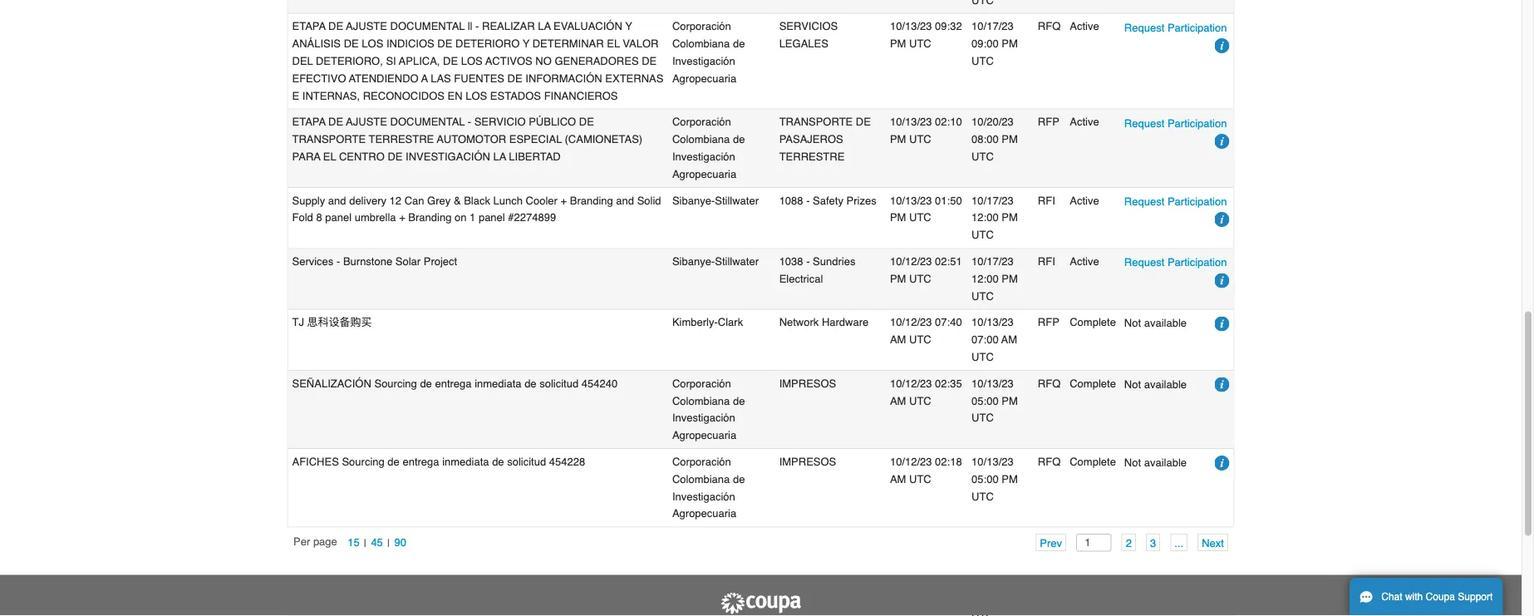 Task type: locate. For each thing, give the bounding box(es) containing it.
sibanye- right the solid
[[673, 194, 715, 207]]

0 vertical spatial stillwater
[[715, 194, 759, 207]]

10/17/23 inside 10/17/23 09:00 pm utc
[[972, 21, 1014, 33]]

2 vertical spatial complete
[[1070, 456, 1117, 468]]

next
[[1203, 538, 1225, 550]]

solicitud left 454240
[[540, 378, 579, 390]]

10/12/23 for 10/12/23 02:35 am utc
[[890, 378, 933, 390]]

3 active from the top
[[1070, 194, 1100, 207]]

1 vertical spatial available
[[1145, 378, 1187, 391]]

0 vertical spatial terrestre
[[369, 133, 434, 146]]

3 corporación colombiana de investigación agropecuaria from the top
[[673, 378, 745, 442]]

1 investigación from the top
[[673, 55, 736, 68]]

10/17/23 for 09:32
[[972, 21, 1014, 33]]

1 not available from the top
[[1125, 317, 1187, 330]]

0 vertical spatial rfq
[[1038, 21, 1061, 33]]

10/13/23 05:00 pm utc right the 02:18
[[972, 456, 1018, 503]]

público
[[529, 116, 576, 129]]

corporación for etapa de ajuste documental - servicio público de transporte terrestre automotor especial (camionetas) para el centro de investigación la libertad
[[673, 116, 732, 129]]

... button
[[1171, 534, 1188, 552]]

1 vertical spatial sourcing
[[342, 456, 385, 468]]

hardware
[[822, 317, 869, 329]]

4 request participation from the top
[[1125, 256, 1228, 269]]

0 vertical spatial la
[[538, 21, 551, 33]]

etapa de ajuste documental ll - realizar la evaluación y análisis de los indicios de deterioro y determinar el valor del deterioro, si aplica, de los activos no generadores de efectivo atendiendo a las fuentes de información externas e internas, reconocidos en los estados financieros
[[292, 21, 664, 102]]

&
[[454, 194, 461, 207]]

utc inside 10/20/23 08:00 pm utc
[[972, 151, 994, 163]]

1 horizontal spatial la
[[538, 21, 551, 33]]

el inside etapa de ajuste documental - servicio público de transporte terrestre automotor especial (camionetas) para el centro de investigación la libertad
[[323, 151, 336, 163]]

2 available from the top
[[1145, 378, 1187, 391]]

etapa up análisis
[[292, 21, 326, 33]]

0 horizontal spatial el
[[323, 151, 336, 163]]

- inside etapa de ajuste documental - servicio público de transporte terrestre automotor especial (camionetas) para el centro de investigación la libertad
[[468, 116, 472, 129]]

rfq for 10/12/23 02:18 am utc
[[1038, 456, 1061, 468]]

sibanye-stillwater up kimberly-clark
[[673, 255, 759, 268]]

1 rfp from the top
[[1038, 116, 1060, 129]]

rfp right '10/20/23'
[[1038, 116, 1060, 129]]

2 12:00 from the top
[[972, 273, 999, 285]]

sibanye- for 1088
[[673, 194, 715, 207]]

0 vertical spatial sibanye-
[[673, 194, 715, 207]]

02:35
[[936, 378, 963, 390]]

terrestre inside etapa de ajuste documental - servicio público de transporte terrestre automotor especial (camionetas) para el centro de investigación la libertad
[[369, 133, 434, 146]]

impresos for 10/12/23 02:18 am utc
[[780, 456, 837, 468]]

1 horizontal spatial navigation
[[1026, 534, 1229, 553]]

1 horizontal spatial transporte
[[780, 116, 853, 129]]

3 colombiana from the top
[[673, 395, 730, 407]]

1 horizontal spatial +
[[561, 194, 567, 207]]

de left 10/13/23 02:10 pm utc
[[856, 116, 871, 129]]

4 participation from the top
[[1168, 256, 1228, 269]]

1 sibanye-stillwater from the top
[[673, 194, 759, 207]]

| right "45"
[[388, 537, 390, 550]]

0 horizontal spatial navigation
[[294, 534, 411, 553]]

1 vertical spatial 10/13/23 05:00 pm utc
[[972, 456, 1018, 503]]

branding down the grey on the left top of the page
[[409, 212, 452, 224]]

- right ll
[[476, 21, 479, 33]]

request participation button for 09:32
[[1125, 19, 1228, 36]]

1 active from the top
[[1070, 21, 1100, 33]]

10/13/23 05:00 pm utc right 02:35
[[972, 378, 1018, 425]]

10/13/23 down 10/13/23 07:00 am utc
[[972, 378, 1014, 390]]

navigation containing per page
[[294, 534, 411, 553]]

solicitud left 454228
[[507, 456, 546, 468]]

| left "45"
[[364, 537, 367, 550]]

10/12/23 left 02:51
[[890, 255, 933, 268]]

1 request participation button from the top
[[1125, 19, 1228, 36]]

etapa
[[292, 21, 326, 33], [292, 116, 326, 129]]

4 colombiana from the top
[[673, 473, 730, 486]]

3 10/17/23 from the top
[[972, 255, 1014, 268]]

complete for 10/12/23 07:40 am utc
[[1070, 317, 1117, 329]]

request participation button for 02:10
[[1125, 115, 1228, 132]]

la up determinar
[[538, 21, 551, 33]]

ajuste inside the etapa de ajuste documental ll - realizar la evaluación y análisis de los indicios de deterioro y determinar el valor del deterioro, si aplica, de los activos no generadores de efectivo atendiendo a las fuentes de información externas e internas, reconocidos en los estados financieros
[[346, 21, 387, 33]]

0 horizontal spatial terrestre
[[369, 133, 434, 146]]

participation
[[1168, 21, 1228, 34], [1168, 117, 1228, 130], [1168, 195, 1228, 208], [1168, 256, 1228, 269]]

- right the services
[[337, 255, 340, 268]]

0 vertical spatial complete
[[1070, 317, 1117, 329]]

solicitud
[[540, 378, 579, 390], [507, 456, 546, 468]]

05:00 right 10/12/23 02:35 am utc
[[972, 395, 999, 407]]

request for 01:50
[[1125, 195, 1165, 208]]

1 vertical spatial y
[[523, 38, 530, 50]]

and
[[328, 194, 346, 207], [616, 194, 634, 207]]

externas
[[606, 72, 664, 85]]

rfp
[[1038, 116, 1060, 129], [1038, 317, 1060, 329]]

3 participation from the top
[[1168, 195, 1228, 208]]

documental inside etapa de ajuste documental - servicio público de transporte terrestre automotor especial (camionetas) para el centro de investigación la libertad
[[390, 116, 465, 129]]

1 vertical spatial inmediata
[[442, 456, 489, 468]]

etapa inside the etapa de ajuste documental ll - realizar la evaluación y análisis de los indicios de deterioro y determinar el valor del deterioro, si aplica, de los activos no generadores de efectivo atendiendo a las fuentes de información externas e internas, reconocidos en los estados financieros
[[292, 21, 326, 33]]

0 vertical spatial +
[[561, 194, 567, 207]]

10/13/23 inside 10/13/23 07:00 am utc
[[972, 317, 1014, 329]]

request for 02:51
[[1125, 256, 1165, 269]]

ajuste for para
[[346, 116, 387, 129]]

10/17/23 12:00 pm utc right 02:51
[[972, 255, 1018, 303]]

transporte up pasajeros
[[780, 116, 853, 129]]

el up generadores
[[607, 38, 620, 50]]

10/17/23 12:00 pm utc for 10/13/23 01:50 pm utc
[[972, 194, 1018, 242]]

1 horizontal spatial |
[[388, 537, 390, 550]]

inmediata for 454228
[[442, 456, 489, 468]]

2 vertical spatial rfq
[[1038, 456, 1061, 468]]

centro
[[339, 151, 385, 163]]

1 vertical spatial terrestre
[[780, 151, 845, 163]]

- right 1038
[[807, 255, 810, 268]]

+ down the 12
[[399, 212, 406, 224]]

agropecuaria
[[673, 72, 737, 85], [673, 168, 737, 181], [673, 429, 737, 442], [673, 508, 737, 520]]

1 sibanye- from the top
[[673, 194, 715, 207]]

2 10/17/23 12:00 pm utc from the top
[[972, 255, 1018, 303]]

02:51
[[936, 255, 963, 268]]

1 vertical spatial solicitud
[[507, 456, 546, 468]]

15 button
[[343, 534, 364, 552]]

3 request participation from the top
[[1125, 195, 1228, 208]]

3 request from the top
[[1125, 195, 1165, 208]]

12:00 right "10/12/23 02:51 pm utc"
[[972, 273, 999, 285]]

transporte
[[780, 116, 853, 129], [292, 133, 366, 146]]

1 12:00 from the top
[[972, 212, 999, 224]]

10/12/23 left 07:40
[[890, 317, 933, 329]]

1 vertical spatial documental
[[390, 116, 465, 129]]

2 stillwater from the top
[[715, 255, 759, 268]]

1 vertical spatial 12:00
[[972, 273, 999, 285]]

10/12/23 inside the 10/12/23 07:40 am utc
[[890, 317, 933, 329]]

stillwater
[[715, 194, 759, 207], [715, 255, 759, 268]]

3 request participation button from the top
[[1125, 193, 1228, 210]]

12:00
[[972, 212, 999, 224], [972, 273, 999, 285]]

2 navigation from the left
[[1026, 534, 1229, 553]]

1 horizontal spatial and
[[616, 194, 634, 207]]

- inside 1038 - sundries electrical
[[807, 255, 810, 268]]

am inside the 10/12/23 07:40 am utc
[[890, 334, 907, 346]]

información
[[526, 72, 603, 85]]

4 10/12/23 from the top
[[890, 456, 933, 468]]

y up valor
[[626, 21, 633, 33]]

0 vertical spatial etapa
[[292, 21, 326, 33]]

atendiendo
[[349, 72, 419, 85]]

terrestre down pasajeros
[[780, 151, 845, 163]]

1 vertical spatial los
[[461, 55, 483, 68]]

2 ajuste from the top
[[346, 116, 387, 129]]

1 corporación from the top
[[673, 21, 732, 33]]

sourcing right afiches
[[342, 456, 385, 468]]

1 vertical spatial el
[[323, 151, 336, 163]]

2 request from the top
[[1125, 117, 1165, 130]]

investigación for afiches sourcing de entrega inmediata de solicitud 454228
[[673, 490, 736, 503]]

am inside 10/12/23 02:35 am utc
[[890, 395, 907, 407]]

not available for 02:35
[[1125, 378, 1187, 391]]

2 10/12/23 from the top
[[890, 317, 933, 329]]

1 10/13/23 05:00 pm utc from the top
[[972, 378, 1018, 425]]

de
[[329, 21, 344, 33], [344, 38, 359, 50], [438, 38, 453, 50], [443, 55, 458, 68], [642, 55, 657, 68], [508, 72, 523, 85], [329, 116, 344, 129], [579, 116, 594, 129], [856, 116, 871, 129], [388, 151, 403, 163]]

sibanye-
[[673, 194, 715, 207], [673, 255, 715, 268]]

request participation for 01:50
[[1125, 195, 1228, 208]]

4 agropecuaria from the top
[[673, 508, 737, 520]]

1 05:00 from the top
[[972, 395, 999, 407]]

0 vertical spatial available
[[1145, 317, 1187, 330]]

la down automotor
[[494, 151, 506, 163]]

- up automotor
[[468, 116, 472, 129]]

etapa down 'e'
[[292, 116, 326, 129]]

1 available from the top
[[1145, 317, 1187, 330]]

las
[[431, 72, 451, 85]]

3 complete from the top
[[1070, 456, 1117, 468]]

request participation button for 01:50
[[1125, 193, 1228, 210]]

1 navigation from the left
[[294, 534, 411, 553]]

corporación for etapa de ajuste documental ll - realizar la evaluación y análisis de los indicios de deterioro y determinar el valor del deterioro, si aplica, de los activos no generadores de efectivo atendiendo a las fuentes de información externas e internas, reconocidos en los estados financieros
[[673, 21, 732, 33]]

sourcing right señalización on the bottom of page
[[375, 378, 417, 390]]

0 vertical spatial solicitud
[[540, 378, 579, 390]]

colombiana
[[673, 38, 730, 50], [673, 133, 730, 146], [673, 395, 730, 407], [673, 473, 730, 486]]

10/13/23 05:00 pm utc for 10/12/23 02:35 am utc
[[972, 378, 1018, 425]]

complete
[[1070, 317, 1117, 329], [1070, 378, 1117, 390], [1070, 456, 1117, 468]]

- right "1088"
[[807, 194, 810, 207]]

and left the solid
[[616, 194, 634, 207]]

1 vertical spatial complete
[[1070, 378, 1117, 390]]

2 button
[[1122, 534, 1137, 552]]

+ right cooler
[[561, 194, 567, 207]]

0 vertical spatial documental
[[390, 21, 465, 33]]

4 corporación from the top
[[673, 456, 732, 468]]

1 vertical spatial rfp
[[1038, 317, 1060, 329]]

2 10/17/23 from the top
[[972, 194, 1014, 207]]

reconocidos
[[363, 90, 445, 102]]

el right para
[[323, 151, 336, 163]]

de right centro
[[388, 151, 403, 163]]

1 rfq from the top
[[1038, 21, 1061, 33]]

1 impresos from the top
[[780, 378, 837, 390]]

05:00 right 10/12/23 02:18 am utc
[[972, 473, 999, 486]]

1 vertical spatial ajuste
[[346, 116, 387, 129]]

0 horizontal spatial and
[[328, 194, 346, 207]]

el inside the etapa de ajuste documental ll - realizar la evaluación y análisis de los indicios de deterioro y determinar el valor del deterioro, si aplica, de los activos no generadores de efectivo atendiendo a las fuentes de información externas e internas, reconocidos en los estados financieros
[[607, 38, 620, 50]]

solicitud for 454240
[[540, 378, 579, 390]]

1 vertical spatial sibanye-
[[673, 255, 715, 268]]

2 sibanye- from the top
[[673, 255, 715, 268]]

panel right 1 in the top of the page
[[479, 212, 505, 224]]

2 vertical spatial available
[[1145, 456, 1187, 469]]

0 vertical spatial rfp
[[1038, 116, 1060, 129]]

0 vertical spatial el
[[607, 38, 620, 50]]

0 vertical spatial sourcing
[[375, 378, 417, 390]]

internas,
[[302, 90, 360, 102]]

0 vertical spatial ajuste
[[346, 21, 387, 33]]

branding right cooler
[[570, 194, 613, 207]]

1 participation from the top
[[1168, 21, 1228, 34]]

ajuste up centro
[[346, 116, 387, 129]]

10/12/23 for 10/12/23 07:40 am utc
[[890, 317, 933, 329]]

2 sibanye-stillwater from the top
[[673, 255, 759, 268]]

am inside 10/12/23 02:18 am utc
[[890, 473, 907, 486]]

la
[[538, 21, 551, 33], [494, 151, 506, 163]]

not
[[1125, 317, 1142, 330], [1125, 378, 1142, 391], [1125, 456, 1142, 469]]

etapa for etapa de ajuste documental ll - realizar la evaluación y análisis de los indicios de deterioro y determinar el valor del deterioro, si aplica, de los activos no generadores de efectivo atendiendo a las fuentes de información externas e internas, reconocidos en los estados financieros
[[292, 21, 326, 33]]

1 vertical spatial sibanye-stillwater
[[673, 255, 759, 268]]

2 request participation from the top
[[1125, 117, 1228, 130]]

1 vertical spatial transporte
[[292, 133, 366, 146]]

3 agropecuaria from the top
[[673, 429, 737, 442]]

12:00 right 10/13/23 01:50 pm utc
[[972, 212, 999, 224]]

1 vertical spatial 05:00
[[972, 473, 999, 486]]

rfq for 10/12/23 02:35 am utc
[[1038, 378, 1061, 390]]

10/13/23 left 01:50
[[890, 194, 933, 207]]

0 vertical spatial not available
[[1125, 317, 1187, 330]]

2 participation from the top
[[1168, 117, 1228, 130]]

2 vertical spatial 10/17/23
[[972, 255, 1014, 268]]

los up deterioro, on the top left of the page
[[362, 38, 384, 50]]

2 agropecuaria from the top
[[673, 168, 737, 181]]

de down valor
[[642, 55, 657, 68]]

colombiana for señalización sourcing de entrega inmediata de solicitud 454240
[[673, 395, 730, 407]]

sourcing
[[375, 378, 417, 390], [342, 456, 385, 468]]

am
[[890, 334, 907, 346], [1002, 334, 1018, 346], [890, 395, 907, 407], [890, 473, 907, 486]]

utc inside 10/13/23 02:10 pm utc
[[910, 133, 932, 146]]

sibanye-stillwater
[[673, 194, 759, 207], [673, 255, 759, 268]]

2 corporación from the top
[[673, 116, 732, 129]]

45 button
[[367, 534, 388, 552]]

0 horizontal spatial transporte
[[292, 133, 366, 146]]

0 vertical spatial transporte
[[780, 116, 853, 129]]

1 vertical spatial rfi
[[1038, 255, 1056, 268]]

10/12/23 inside 10/12/23 02:35 am utc
[[890, 378, 933, 390]]

sibanye-stillwater right the solid
[[673, 194, 759, 207]]

0 vertical spatial branding
[[570, 194, 613, 207]]

2 not available from the top
[[1125, 378, 1187, 391]]

stillwater left 1038
[[715, 255, 759, 268]]

services
[[292, 255, 334, 268]]

1 stillwater from the top
[[715, 194, 759, 207]]

1 horizontal spatial panel
[[479, 212, 505, 224]]

1 ajuste from the top
[[346, 21, 387, 33]]

request participation for 09:32
[[1125, 21, 1228, 34]]

1 vertical spatial rfq
[[1038, 378, 1061, 390]]

1 vertical spatial not available
[[1125, 378, 1187, 391]]

1 10/12/23 from the top
[[890, 255, 933, 268]]

10/12/23 inside 10/12/23 02:18 am utc
[[890, 456, 933, 468]]

branding
[[570, 194, 613, 207], [409, 212, 452, 224]]

services - burnstone solar project
[[292, 255, 457, 268]]

2 documental from the top
[[390, 116, 465, 129]]

2 rfp from the top
[[1038, 317, 1060, 329]]

1 vertical spatial impresos
[[780, 456, 837, 468]]

active for 10/13/23 09:32 pm utc
[[1070, 21, 1100, 33]]

colombiana for etapa de ajuste documental - servicio público de transporte terrestre automotor especial (camionetas) para el centro de investigación la libertad
[[673, 133, 730, 146]]

not available for 07:40
[[1125, 317, 1187, 330]]

2 rfi from the top
[[1038, 255, 1056, 268]]

10/12/23
[[890, 255, 933, 268], [890, 317, 933, 329], [890, 378, 933, 390], [890, 456, 933, 468]]

3 not available from the top
[[1125, 456, 1187, 469]]

am for 10/13/23 07:00 am utc
[[1002, 334, 1018, 346]]

not for 02:18
[[1125, 456, 1142, 469]]

2 vertical spatial not available
[[1125, 456, 1187, 469]]

1 10/17/23 from the top
[[972, 21, 1014, 33]]

not available
[[1125, 317, 1187, 330], [1125, 378, 1187, 391], [1125, 456, 1187, 469]]

10/17/23 up 09:00 at the right of page
[[972, 21, 1014, 33]]

1 horizontal spatial terrestre
[[780, 151, 845, 163]]

available
[[1145, 317, 1187, 330], [1145, 378, 1187, 391], [1145, 456, 1187, 469]]

rfq
[[1038, 21, 1061, 33], [1038, 378, 1061, 390], [1038, 456, 1061, 468]]

2 rfq from the top
[[1038, 378, 1061, 390]]

10/17/23 12:00 pm utc
[[972, 194, 1018, 242], [972, 255, 1018, 303]]

corporación for señalización sourcing de entrega inmediata de solicitud 454240
[[673, 378, 732, 390]]

- for services - burnstone solar project
[[337, 255, 340, 268]]

1 vertical spatial entrega
[[403, 456, 439, 468]]

1 request participation from the top
[[1125, 21, 1228, 34]]

0 vertical spatial inmediata
[[475, 378, 522, 390]]

sourcing for afiches
[[342, 456, 385, 468]]

pm inside 10/17/23 09:00 pm utc
[[1002, 38, 1018, 50]]

panel right 8
[[325, 212, 352, 224]]

1 rfi from the top
[[1038, 194, 1056, 207]]

pm inside 10/13/23 02:10 pm utc
[[890, 133, 907, 146]]

y up activos
[[523, 38, 530, 50]]

10/12/23 inside "10/12/23 02:51 pm utc"
[[890, 255, 933, 268]]

1 not from the top
[[1125, 317, 1142, 330]]

4 active from the top
[[1070, 255, 1100, 268]]

1 vertical spatial 10/17/23 12:00 pm utc
[[972, 255, 1018, 303]]

1 request from the top
[[1125, 21, 1165, 34]]

utc inside 10/12/23 02:18 am utc
[[910, 473, 932, 486]]

sibanye-stillwater for 1088 - safety prizes
[[673, 194, 759, 207]]

and right supply
[[328, 194, 346, 207]]

10/17/23 for 01:50
[[972, 194, 1014, 207]]

pm inside 10/13/23 09:32 pm utc
[[890, 38, 907, 50]]

1 complete from the top
[[1070, 317, 1117, 329]]

- inside the etapa de ajuste documental ll - realizar la evaluación y análisis de los indicios de deterioro y determinar el valor del deterioro, si aplica, de los activos no generadores de efectivo atendiendo a las fuentes de información externas e internas, reconocidos en los estados financieros
[[476, 21, 479, 33]]

1 documental from the top
[[390, 21, 465, 33]]

3 rfq from the top
[[1038, 456, 1061, 468]]

1 vertical spatial branding
[[409, 212, 452, 224]]

1 agropecuaria from the top
[[673, 72, 737, 85]]

05:00
[[972, 395, 999, 407], [972, 473, 999, 486]]

1 horizontal spatial el
[[607, 38, 620, 50]]

3 10/12/23 from the top
[[890, 378, 933, 390]]

0 horizontal spatial la
[[494, 151, 506, 163]]

0 horizontal spatial branding
[[409, 212, 452, 224]]

2 request participation button from the top
[[1125, 115, 1228, 132]]

0 vertical spatial 10/17/23 12:00 pm utc
[[972, 194, 1018, 242]]

10/13/23 inside 10/13/23 01:50 pm utc
[[890, 194, 933, 207]]

los
[[362, 38, 384, 50], [461, 55, 483, 68], [466, 90, 487, 102]]

0 vertical spatial not
[[1125, 317, 1142, 330]]

utc inside 10/12/23 02:35 am utc
[[910, 395, 932, 407]]

10/17/23 right 02:51
[[972, 255, 1014, 268]]

inmediata for 454240
[[475, 378, 522, 390]]

am inside 10/13/23 07:00 am utc
[[1002, 334, 1018, 346]]

servicios
[[780, 21, 838, 33]]

0 vertical spatial 10/13/23 05:00 pm utc
[[972, 378, 1018, 425]]

utc inside 10/13/23 09:32 pm utc
[[910, 38, 932, 50]]

10/13/23 05:00 pm utc for 10/12/23 02:18 am utc
[[972, 456, 1018, 503]]

stillwater left "1088"
[[715, 194, 759, 207]]

request participation button
[[1125, 19, 1228, 36], [1125, 115, 1228, 132], [1125, 193, 1228, 210], [1125, 254, 1228, 271]]

tj 思科设备购买
[[292, 317, 372, 329]]

4 corporación colombiana de investigación agropecuaria from the top
[[673, 456, 745, 520]]

terrestre inside transporte de pasajeros terrestre
[[780, 151, 845, 163]]

|
[[364, 537, 367, 550], [388, 537, 390, 550]]

participation for 09:32
[[1168, 21, 1228, 34]]

10/13/23 left 09:32
[[890, 21, 933, 33]]

4 request from the top
[[1125, 256, 1165, 269]]

10/17/23 right 01:50
[[972, 194, 1014, 207]]

0 vertical spatial 12:00
[[972, 212, 999, 224]]

10/13/23 09:32 pm utc
[[890, 21, 963, 50]]

3 investigación from the top
[[673, 412, 736, 425]]

grey
[[427, 194, 451, 207]]

1 colombiana from the top
[[673, 38, 730, 50]]

3 corporación from the top
[[673, 378, 732, 390]]

2 impresos from the top
[[780, 456, 837, 468]]

request for 09:32
[[1125, 21, 1165, 34]]

de up análisis
[[329, 21, 344, 33]]

2 investigación from the top
[[673, 151, 736, 163]]

2 colombiana from the top
[[673, 133, 730, 146]]

10/12/23 left 02:35
[[890, 378, 933, 390]]

investigación for etapa de ajuste documental ll - realizar la evaluación y análisis de los indicios de deterioro y determinar el valor del deterioro, si aplica, de los activos no generadores de efectivo atendiendo a las fuentes de información externas e internas, reconocidos en los estados financieros
[[673, 55, 736, 68]]

transporte up para
[[292, 133, 366, 146]]

0 horizontal spatial panel
[[325, 212, 352, 224]]

1 vertical spatial stillwater
[[715, 255, 759, 268]]

indicios
[[387, 38, 435, 50]]

0 vertical spatial 05:00
[[972, 395, 999, 407]]

de up deterioro, on the top left of the page
[[344, 38, 359, 50]]

0 vertical spatial y
[[626, 21, 633, 33]]

1 corporación colombiana de investigación agropecuaria from the top
[[673, 21, 745, 85]]

0 vertical spatial entrega
[[435, 378, 472, 390]]

request participation for 02:10
[[1125, 117, 1228, 130]]

panel
[[325, 212, 352, 224], [479, 212, 505, 224]]

08:00
[[972, 133, 999, 146]]

ajuste inside etapa de ajuste documental - servicio público de transporte terrestre automotor especial (camionetas) para el centro de investigación la libertad
[[346, 116, 387, 129]]

determinar
[[533, 38, 604, 50]]

1 vertical spatial 10/17/23
[[972, 194, 1014, 207]]

documental up indicios
[[390, 21, 465, 33]]

Jump to page number field
[[1077, 534, 1112, 552]]

2 10/13/23 05:00 pm utc from the top
[[972, 456, 1018, 503]]

afiches sourcing de entrega inmediata de solicitud 454228
[[292, 456, 586, 468]]

0 vertical spatial sibanye-stillwater
[[673, 194, 759, 207]]

delivery
[[349, 194, 387, 207]]

2 corporación colombiana de investigación agropecuaria from the top
[[673, 116, 745, 181]]

pm
[[890, 38, 907, 50], [1002, 38, 1018, 50], [890, 133, 907, 146], [1002, 133, 1018, 146], [890, 212, 907, 224], [1002, 212, 1018, 224], [890, 273, 907, 285], [1002, 273, 1018, 285], [1002, 395, 1018, 407], [1002, 473, 1018, 486]]

1 vertical spatial etapa
[[292, 116, 326, 129]]

2 05:00 from the top
[[972, 473, 999, 486]]

4 investigación from the top
[[673, 490, 736, 503]]

documental for -
[[390, 116, 465, 129]]

1 etapa from the top
[[292, 21, 326, 33]]

3 not from the top
[[1125, 456, 1142, 469]]

0 vertical spatial rfi
[[1038, 194, 1056, 207]]

next button
[[1198, 534, 1229, 552]]

1 vertical spatial +
[[399, 212, 406, 224]]

corporación colombiana de investigación agropecuaria for afiches sourcing de entrega inmediata de solicitud 454228
[[673, 456, 745, 520]]

2 active from the top
[[1070, 116, 1100, 129]]

0 horizontal spatial +
[[399, 212, 406, 224]]

los down fuentes
[[466, 90, 487, 102]]

sourcing for señalización
[[375, 378, 417, 390]]

impresos for 10/12/23 02:35 am utc
[[780, 378, 837, 390]]

solid
[[637, 194, 662, 207]]

corporación for afiches sourcing de entrega inmediata de solicitud 454228
[[673, 456, 732, 468]]

1 vertical spatial la
[[494, 151, 506, 163]]

estados
[[490, 90, 541, 102]]

10/13/23 up 07:00
[[972, 317, 1014, 329]]

3 available from the top
[[1145, 456, 1187, 469]]

454228
[[549, 456, 586, 468]]

rfp right 10/13/23 07:00 am utc
[[1038, 317, 1060, 329]]

documental down reconocidos
[[390, 116, 465, 129]]

etapa inside etapa de ajuste documental - servicio público de transporte terrestre automotor especial (camionetas) para el centro de investigación la libertad
[[292, 116, 326, 129]]

2 etapa from the top
[[292, 116, 326, 129]]

10/12/23 for 10/12/23 02:18 am utc
[[890, 456, 933, 468]]

2 vertical spatial not
[[1125, 456, 1142, 469]]

0 vertical spatial 10/17/23
[[972, 21, 1014, 33]]

1 10/17/23 12:00 pm utc from the top
[[972, 194, 1018, 242]]

el
[[607, 38, 620, 50], [323, 151, 336, 163]]

1 vertical spatial not
[[1125, 378, 1142, 391]]

sibanye-stillwater for 1038 - sundries electrical
[[673, 255, 759, 268]]

2 complete from the top
[[1070, 378, 1117, 390]]

documental inside the etapa de ajuste documental ll - realizar la evaluación y análisis de los indicios de deterioro y determinar el valor del deterioro, si aplica, de los activos no generadores de efectivo atendiendo a las fuentes de información externas e internas, reconocidos en los estados financieros
[[390, 21, 465, 33]]

de up 'las' at left top
[[443, 55, 458, 68]]

10/17/23 09:00 pm utc
[[972, 21, 1018, 68]]

request participation
[[1125, 21, 1228, 34], [1125, 117, 1228, 130], [1125, 195, 1228, 208], [1125, 256, 1228, 269]]

10/13/23 01:50 pm utc
[[890, 194, 963, 224]]

active for 10/12/23 02:51 pm utc
[[1070, 255, 1100, 268]]

terrestre up centro
[[369, 133, 434, 146]]

agropecuaria for afiches sourcing de entrega inmediata de solicitud 454228
[[673, 508, 737, 520]]

1 panel from the left
[[325, 212, 352, 224]]

colombiana for afiches sourcing de entrega inmediata de solicitud 454228
[[673, 473, 730, 486]]

4 request participation button from the top
[[1125, 254, 1228, 271]]

10/17/23 for 02:51
[[972, 255, 1014, 268]]

sibanye- up kimberly-
[[673, 255, 715, 268]]

los up fuentes
[[461, 55, 483, 68]]

0 vertical spatial impresos
[[780, 378, 837, 390]]

0 horizontal spatial |
[[364, 537, 367, 550]]

10/17/23 12:00 pm utc right 01:50
[[972, 194, 1018, 242]]

active
[[1070, 21, 1100, 33], [1070, 116, 1100, 129], [1070, 194, 1100, 207], [1070, 255, 1100, 268]]

0 vertical spatial los
[[362, 38, 384, 50]]

navigation
[[294, 534, 411, 553], [1026, 534, 1229, 553]]

análisis
[[292, 38, 341, 50]]

utc inside "10/12/23 02:51 pm utc"
[[910, 273, 932, 285]]

05:00 for 10/12/23 02:18 am utc
[[972, 473, 999, 486]]

corporación colombiana de investigación agropecuaria for etapa de ajuste documental - servicio público de transporte terrestre automotor especial (camionetas) para el centro de investigación la libertad
[[673, 116, 745, 181]]

ajuste up deterioro, on the top left of the page
[[346, 21, 387, 33]]

2 not from the top
[[1125, 378, 1142, 391]]

10/12/23 left the 02:18
[[890, 456, 933, 468]]

10/13/23 left 02:10
[[890, 116, 933, 129]]

coupa
[[1427, 591, 1456, 603]]



Task type: describe. For each thing, give the bounding box(es) containing it.
12
[[390, 194, 402, 207]]

investigación for etapa de ajuste documental - servicio público de transporte terrestre automotor especial (camionetas) para el centro de investigación la libertad
[[673, 151, 736, 163]]

complete for 10/12/23 02:35 am utc
[[1070, 378, 1117, 390]]

- for 1038 - sundries electrical
[[807, 255, 810, 268]]

am for 10/12/23 07:40 am utc
[[890, 334, 907, 346]]

思科设备购买
[[307, 317, 372, 329]]

2 panel from the left
[[479, 212, 505, 224]]

request participation button for 02:51
[[1125, 254, 1228, 271]]

servicios legales
[[780, 21, 838, 50]]

navigation containing prev
[[1026, 534, 1229, 553]]

fold
[[292, 212, 313, 224]]

utc inside 10/13/23 07:00 am utc
[[972, 351, 994, 364]]

2 and from the left
[[616, 194, 634, 207]]

transporte de pasajeros terrestre
[[780, 116, 871, 163]]

chat with coupa support button
[[1350, 578, 1504, 616]]

servicio
[[474, 116, 526, 129]]

02:18
[[936, 456, 963, 468]]

legales
[[780, 38, 829, 50]]

10/12/23 02:51 pm utc
[[890, 255, 963, 285]]

efectivo
[[292, 72, 346, 85]]

la inside the etapa de ajuste documental ll - realizar la evaluación y análisis de los indicios de deterioro y determinar el valor del deterioro, si aplica, de los activos no generadores de efectivo atendiendo a las fuentes de información externas e internas, reconocidos en los estados financieros
[[538, 21, 551, 33]]

solar
[[396, 255, 421, 268]]

documental for ll
[[390, 21, 465, 33]]

active for 10/13/23 02:10 pm utc
[[1070, 116, 1100, 129]]

request participation for 02:51
[[1125, 256, 1228, 269]]

am for 10/12/23 02:35 am utc
[[890, 395, 907, 407]]

entrega for afiches
[[403, 456, 439, 468]]

realizar
[[482, 21, 535, 33]]

para
[[292, 151, 321, 163]]

afiches
[[292, 456, 339, 468]]

lunch
[[494, 194, 523, 207]]

aplica,
[[399, 55, 440, 68]]

not available for 02:18
[[1125, 456, 1187, 469]]

utc inside 10/17/23 09:00 pm utc
[[972, 55, 994, 68]]

rfi for 10/13/23 01:50 pm utc
[[1038, 194, 1056, 207]]

clark
[[718, 317, 744, 329]]

kimberly-
[[673, 317, 718, 329]]

available for 07:40
[[1145, 317, 1187, 330]]

rfp for complete
[[1038, 317, 1060, 329]]

investigación for señalización sourcing de entrega inmediata de solicitud 454240
[[673, 412, 736, 425]]

stillwater for 1038 - sundries electrical
[[715, 255, 759, 268]]

on
[[455, 212, 467, 224]]

available for 02:18
[[1145, 456, 1187, 469]]

sundries
[[813, 255, 856, 268]]

45
[[371, 537, 383, 549]]

network hardware
[[780, 317, 869, 329]]

fuentes
[[454, 72, 505, 85]]

02:10
[[936, 116, 963, 129]]

10/12/23 07:40 am utc
[[890, 317, 963, 346]]

#2274899
[[508, 212, 556, 224]]

activos
[[486, 55, 533, 68]]

0 horizontal spatial y
[[523, 38, 530, 50]]

transporte inside transporte de pasajeros terrestre
[[780, 116, 853, 129]]

15
[[348, 537, 360, 549]]

supply
[[292, 194, 325, 207]]

ajuste for indicios
[[346, 21, 387, 33]]

kimberly-clark
[[673, 317, 744, 329]]

454240
[[582, 378, 618, 390]]

prizes
[[847, 194, 877, 207]]

en
[[448, 90, 463, 102]]

rfq for 10/13/23 09:32 pm utc
[[1038, 21, 1061, 33]]

señalización sourcing de entrega inmediata de solicitud 454240
[[292, 378, 618, 390]]

investigación
[[406, 151, 491, 163]]

05:00 for 10/12/23 02:35 am utc
[[972, 395, 999, 407]]

rfi for 10/12/23 02:51 pm utc
[[1038, 255, 1056, 268]]

10/20/23
[[972, 116, 1014, 129]]

2 | from the left
[[388, 537, 390, 550]]

pm inside "10/12/23 02:51 pm utc"
[[890, 273, 907, 285]]

pasajeros
[[780, 133, 844, 146]]

09:00
[[972, 38, 999, 50]]

pm inside 10/13/23 01:50 pm utc
[[890, 212, 907, 224]]

de up estados
[[508, 72, 523, 85]]

10/13/23 inside 10/13/23 02:10 pm utc
[[890, 116, 933, 129]]

10/13/23 right the 02:18
[[972, 456, 1014, 468]]

available for 02:35
[[1145, 378, 1187, 391]]

agropecuaria for señalización sourcing de entrega inmediata de solicitud 454240
[[673, 429, 737, 442]]

deterioro
[[456, 38, 520, 50]]

not for 02:35
[[1125, 378, 1142, 391]]

rfp for active
[[1038, 116, 1060, 129]]

8
[[316, 212, 322, 224]]

colombiana for etapa de ajuste documental ll - realizar la evaluación y análisis de los indicios de deterioro y determinar el valor del deterioro, si aplica, de los activos no generadores de efectivo atendiendo a las fuentes de información externas e internas, reconocidos en los estados financieros
[[673, 38, 730, 50]]

de down internas,
[[329, 116, 344, 129]]

per page
[[294, 535, 337, 548]]

01:50
[[936, 194, 963, 207]]

2 vertical spatial los
[[466, 90, 487, 102]]

no
[[536, 55, 552, 68]]

can
[[405, 194, 424, 207]]

3 button
[[1147, 534, 1161, 552]]

solicitud for 454228
[[507, 456, 546, 468]]

a
[[422, 72, 428, 85]]

10/12/23 for 10/12/23 02:51 pm utc
[[890, 255, 933, 268]]

entrega for señalización
[[435, 378, 472, 390]]

utc inside 10/13/23 01:50 pm utc
[[910, 212, 932, 224]]

stillwater for 1088 - safety prizes
[[715, 194, 759, 207]]

agropecuaria for etapa de ajuste documental ll - realizar la evaluación y análisis de los indicios de deterioro y determinar el valor del deterioro, si aplica, de los activos no generadores de efectivo atendiendo a las fuentes de información externas e internas, reconocidos en los estados financieros
[[673, 72, 737, 85]]

etapa for etapa de ajuste documental - servicio público de transporte terrestre automotor especial (camionetas) para el centro de investigación la libertad
[[292, 116, 326, 129]]

10/13/23 02:10 pm utc
[[890, 116, 963, 146]]

electrical
[[780, 273, 824, 285]]

support
[[1459, 591, 1494, 603]]

not for 07:40
[[1125, 317, 1142, 330]]

network
[[780, 317, 819, 329]]

especial
[[510, 133, 562, 146]]

12:00 for 10/12/23 02:51 pm utc
[[972, 273, 999, 285]]

am for 10/12/23 02:18 am utc
[[890, 473, 907, 486]]

request for 02:10
[[1125, 117, 1165, 130]]

de inside transporte de pasajeros terrestre
[[856, 116, 871, 129]]

financieros
[[544, 90, 618, 102]]

deterioro,
[[316, 55, 383, 68]]

de up '(camionetas)' at the left of page
[[579, 116, 594, 129]]

agropecuaria for etapa de ajuste documental - servicio público de transporte terrestre automotor especial (camionetas) para el centro de investigación la libertad
[[673, 168, 737, 181]]

15 | 45 | 90
[[348, 537, 407, 550]]

09:32
[[936, 21, 963, 33]]

pm inside 10/20/23 08:00 pm utc
[[1002, 133, 1018, 146]]

1 | from the left
[[364, 537, 367, 550]]

1
[[470, 212, 476, 224]]

evaluación
[[554, 21, 623, 33]]

corporación colombiana de investigación agropecuaria for señalización sourcing de entrega inmediata de solicitud 454240
[[673, 378, 745, 442]]

10/13/23 07:00 am utc
[[972, 317, 1018, 364]]

10/13/23 inside 10/13/23 09:32 pm utc
[[890, 21, 933, 33]]

1038 - sundries electrical
[[780, 255, 856, 285]]

12:00 for 10/13/23 01:50 pm utc
[[972, 212, 999, 224]]

active for 10/13/23 01:50 pm utc
[[1070, 194, 1100, 207]]

1 horizontal spatial branding
[[570, 194, 613, 207]]

chat
[[1382, 591, 1403, 603]]

10/17/23 12:00 pm utc for 10/12/23 02:51 pm utc
[[972, 255, 1018, 303]]

07:00
[[972, 334, 999, 346]]

participation for 02:51
[[1168, 256, 1228, 269]]

with
[[1406, 591, 1424, 603]]

participation for 02:10
[[1168, 117, 1228, 130]]

3
[[1151, 538, 1157, 550]]

automotor
[[437, 133, 507, 146]]

black
[[464, 194, 491, 207]]

la inside etapa de ajuste documental - servicio público de transporte terrestre automotor especial (camionetas) para el centro de investigación la libertad
[[494, 151, 506, 163]]

e
[[292, 90, 299, 102]]

participation for 01:50
[[1168, 195, 1228, 208]]

per
[[294, 535, 310, 548]]

1088
[[780, 194, 804, 207]]

tj
[[292, 317, 304, 329]]

- for 1088 - safety prizes
[[807, 194, 810, 207]]

ll
[[468, 21, 473, 33]]

señalización
[[292, 378, 372, 390]]

1 and from the left
[[328, 194, 346, 207]]

transporte inside etapa de ajuste documental - servicio público de transporte terrestre automotor especial (camionetas) para el centro de investigación la libertad
[[292, 133, 366, 146]]

de up aplica,
[[438, 38, 453, 50]]

2
[[1126, 538, 1132, 550]]

generadores
[[555, 55, 639, 68]]

cooler
[[526, 194, 558, 207]]

10/12/23 02:18 am utc
[[890, 456, 963, 486]]

1 horizontal spatial y
[[626, 21, 633, 33]]

coupa supplier portal image
[[720, 592, 803, 616]]

prev
[[1041, 538, 1063, 550]]

1088 - safety prizes
[[780, 194, 877, 207]]

si
[[386, 55, 396, 68]]

complete for 10/12/23 02:18 am utc
[[1070, 456, 1117, 468]]

safety
[[813, 194, 844, 207]]

(camionetas)
[[565, 133, 643, 146]]

umbrella
[[355, 212, 396, 224]]

10/12/23 02:35 am utc
[[890, 378, 963, 407]]

sibanye- for 1038
[[673, 255, 715, 268]]

utc inside the 10/12/23 07:40 am utc
[[910, 334, 932, 346]]

corporación colombiana de investigación agropecuaria for etapa de ajuste documental ll - realizar la evaluación y análisis de los indicios de deterioro y determinar el valor del deterioro, si aplica, de los activos no generadores de efectivo atendiendo a las fuentes de información externas e internas, reconocidos en los estados financieros
[[673, 21, 745, 85]]

etapa de ajuste documental - servicio público de transporte terrestre automotor especial (camionetas) para el centro de investigación la libertad
[[292, 116, 643, 163]]



Task type: vqa. For each thing, say whether or not it's contained in the screenshot.


